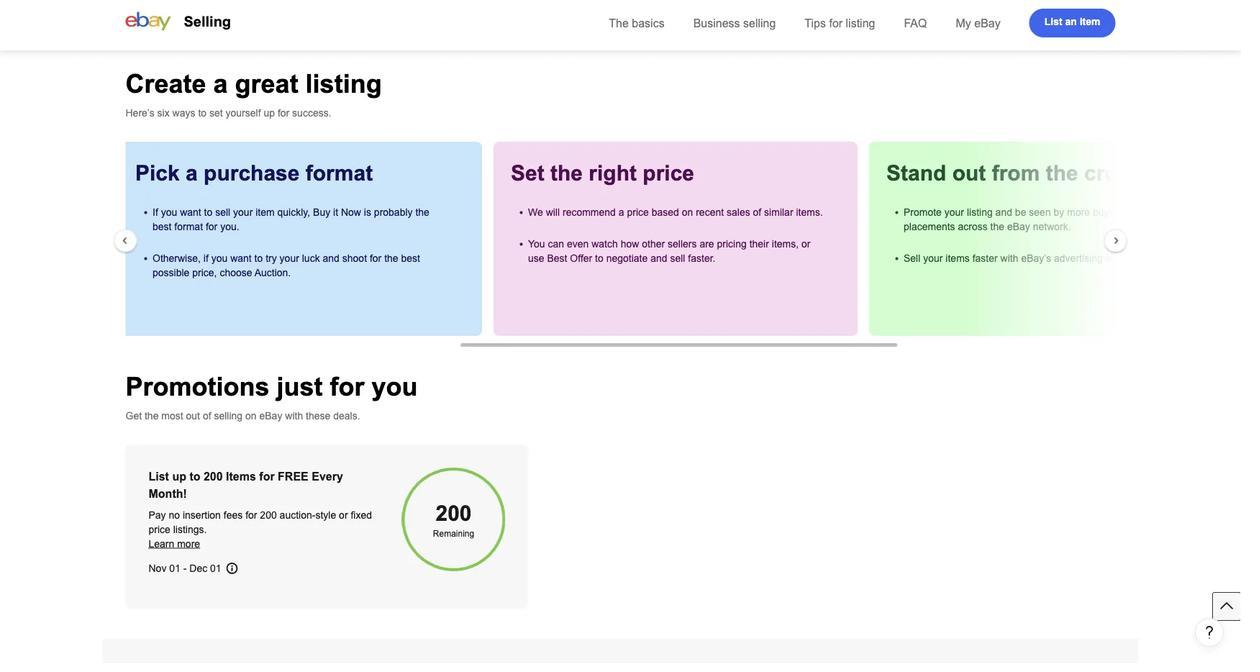 Task type: locate. For each thing, give the bounding box(es) containing it.
1 horizontal spatial you
[[212, 253, 228, 264]]

want up the choose
[[231, 253, 252, 264]]

with
[[1127, 207, 1145, 218], [1001, 253, 1019, 264], [285, 410, 303, 421]]

the right across
[[991, 221, 1005, 232]]

01 right dec
[[210, 563, 221, 574]]

0 horizontal spatial want
[[180, 207, 202, 218]]

1 horizontal spatial more
[[1068, 207, 1091, 218]]

200 up remaining
[[436, 502, 472, 526]]

to up insertion
[[190, 470, 200, 483]]

1 vertical spatial a
[[186, 161, 198, 185]]

and right luck
[[323, 253, 340, 264]]

0 vertical spatial a
[[213, 69, 228, 98]]

0 horizontal spatial out
[[186, 410, 200, 421]]

here's six ways to set yourself up for success.
[[126, 107, 332, 118]]

create a great listing
[[126, 69, 382, 98]]

for inside otherwise, if you want to try your luck and shoot for the best possible price, choose auction.
[[370, 253, 382, 264]]

items,
[[773, 238, 800, 249]]

200 left auction-
[[260, 510, 277, 521]]

1 horizontal spatial item
[[1080, 16, 1101, 27]]

free
[[278, 470, 309, 483]]

0 vertical spatial want
[[180, 207, 202, 218]]

to inside otherwise, if you want to try your luck and shoot for the best possible price, choose auction.
[[255, 253, 263, 264]]

0 horizontal spatial ebay
[[260, 410, 282, 421]]

0 horizontal spatial 200
[[204, 470, 223, 483]]

a up "set"
[[213, 69, 228, 98]]

to left try
[[255, 253, 263, 264]]

great
[[235, 69, 298, 98]]

list left an
[[1045, 16, 1063, 27]]

and down other
[[651, 253, 668, 264]]

0 horizontal spatial on
[[245, 410, 257, 421]]

list up month! at the bottom left
[[149, 470, 169, 483]]

with left these
[[285, 410, 303, 421]]

set
[[511, 161, 545, 185]]

2 horizontal spatial and
[[996, 207, 1013, 218]]

shoot
[[343, 253, 368, 264]]

ebay down the promotions just for you
[[260, 410, 282, 421]]

1 vertical spatial listing
[[306, 69, 382, 98]]

to inside list up to 200 items for free every month!
[[190, 470, 200, 483]]

0 vertical spatial out
[[953, 161, 987, 185]]

faster.
[[689, 253, 716, 264]]

for inside if you want to sell your item quickly, buy it now is probably the best format for you.
[[206, 221, 218, 232]]

a for pick
[[186, 161, 198, 185]]

0 vertical spatial listing
[[846, 17, 876, 30]]

every
[[312, 470, 343, 483]]

2 horizontal spatial 200
[[436, 502, 472, 526]]

nov 01 - dec 01
[[149, 563, 221, 574]]

for right the fees
[[246, 510, 257, 521]]

my ebay
[[956, 17, 1001, 30]]

price left based
[[628, 207, 650, 218]]

1 vertical spatial or
[[339, 510, 348, 521]]

your up across
[[945, 207, 965, 218]]

price inside pay no insertion fees for 200 auction-style or fixed price listings. learn more
[[149, 524, 171, 535]]

0 vertical spatial item
[[1080, 16, 1101, 27]]

insertion
[[183, 510, 221, 521]]

list inside list up to 200 items for free every month!
[[149, 470, 169, 483]]

0 horizontal spatial item
[[256, 207, 275, 218]]

learn more link
[[149, 538, 200, 550]]

your up you.
[[234, 207, 253, 218]]

0 horizontal spatial with
[[285, 410, 303, 421]]

1 horizontal spatial 200
[[260, 510, 277, 521]]

item left quickly,
[[256, 207, 275, 218]]

selling down promotions
[[214, 410, 243, 421]]

0 horizontal spatial format
[[175, 221, 203, 232]]

1 vertical spatial on
[[245, 410, 257, 421]]

we
[[529, 207, 544, 218]]

1 vertical spatial more
[[177, 538, 200, 550]]

if you want to sell your item quickly, buy it now is probably the best format for you.
[[153, 207, 430, 232]]

0 horizontal spatial or
[[339, 510, 348, 521]]

1 vertical spatial item
[[256, 207, 275, 218]]

0 horizontal spatial 01
[[169, 563, 181, 574]]

otherwise, if you want to try your luck and shoot for the best possible price, choose auction.
[[153, 253, 421, 278]]

1 horizontal spatial sell
[[671, 253, 686, 264]]

2 vertical spatial you
[[372, 372, 418, 401]]

promote
[[905, 207, 943, 218]]

price up learn
[[149, 524, 171, 535]]

1 horizontal spatial format
[[306, 161, 373, 185]]

the
[[551, 161, 583, 185], [1047, 161, 1079, 185], [416, 207, 430, 218], [991, 221, 1005, 232], [385, 253, 399, 264], [145, 410, 159, 421]]

you inside otherwise, if you want to try your luck and shoot for the best possible price, choose auction.
[[212, 253, 228, 264]]

faq
[[905, 17, 928, 30]]

of down promotions
[[203, 410, 211, 421]]

auction.
[[255, 267, 291, 278]]

1 vertical spatial format
[[175, 221, 203, 232]]

ebay down be at the right
[[1008, 221, 1031, 232]]

pick
[[136, 161, 180, 185]]

1 vertical spatial sell
[[671, 253, 686, 264]]

0 horizontal spatial more
[[177, 538, 200, 550]]

1 horizontal spatial a
[[213, 69, 228, 98]]

list for list up to 200 items for free every month!
[[149, 470, 169, 483]]

network.
[[1034, 221, 1072, 232]]

1 vertical spatial of
[[203, 410, 211, 421]]

1 01 from the left
[[169, 563, 181, 574]]

0 horizontal spatial of
[[203, 410, 211, 421]]

1 horizontal spatial ebay
[[975, 17, 1001, 30]]

01
[[169, 563, 181, 574], [210, 563, 221, 574]]

0 horizontal spatial best
[[153, 221, 172, 232]]

on down the promotions just for you
[[245, 410, 257, 421]]

ebay right the my
[[975, 17, 1001, 30]]

tools.
[[1107, 253, 1131, 264]]

sell your items faster with ebay's advertising tools.
[[905, 253, 1131, 264]]

1 vertical spatial list
[[149, 470, 169, 483]]

best down probably
[[402, 253, 421, 264]]

pay no insertion fees for 200 auction-style or fixed price listings. learn more
[[149, 510, 372, 550]]

even
[[568, 238, 589, 249]]

1 horizontal spatial best
[[402, 253, 421, 264]]

the right probably
[[416, 207, 430, 218]]

or
[[802, 238, 811, 249], [339, 510, 348, 521]]

1 horizontal spatial and
[[651, 253, 668, 264]]

0 horizontal spatial selling
[[214, 410, 243, 421]]

2 horizontal spatial a
[[619, 207, 625, 218]]

you.
[[221, 221, 240, 232]]

2 01 from the left
[[210, 563, 221, 574]]

ebay's
[[1022, 253, 1052, 264]]

no
[[169, 510, 180, 521]]

1 horizontal spatial with
[[1001, 253, 1019, 264]]

listing inside promote your listing and be seen by more buyers with sponsored placements across the ebay network.
[[968, 207, 994, 218]]

sell inside you can even watch how other sellers are pricing their items, or use best offer to negotiate and sell faster.
[[671, 253, 686, 264]]

2 vertical spatial a
[[619, 207, 625, 218]]

your right try
[[280, 253, 300, 264]]

0 horizontal spatial up
[[172, 470, 186, 483]]

item right an
[[1080, 16, 1101, 27]]

get the most out of selling on ebay with these deals.
[[126, 410, 360, 421]]

1 vertical spatial want
[[231, 253, 252, 264]]

1 horizontal spatial listing
[[846, 17, 876, 30]]

and left be at the right
[[996, 207, 1013, 218]]

a right recommend on the top of the page
[[619, 207, 625, 218]]

a right pick
[[186, 161, 198, 185]]

for left you.
[[206, 221, 218, 232]]

price up based
[[643, 161, 695, 185]]

selling right business
[[744, 17, 776, 30]]

of right sales
[[754, 207, 762, 218]]

best down if
[[153, 221, 172, 232]]

0 horizontal spatial you
[[161, 207, 178, 218]]

sell
[[216, 207, 231, 218], [671, 253, 686, 264]]

1 vertical spatial ebay
[[1008, 221, 1031, 232]]

price,
[[193, 267, 217, 278]]

style
[[316, 510, 336, 521]]

1 vertical spatial with
[[1001, 253, 1019, 264]]

0 horizontal spatial list
[[149, 470, 169, 483]]

0 vertical spatial you
[[161, 207, 178, 218]]

1 horizontal spatial list
[[1045, 16, 1063, 27]]

basics
[[632, 17, 665, 30]]

1 vertical spatial up
[[172, 470, 186, 483]]

listing up across
[[968, 207, 994, 218]]

you can even watch how other sellers are pricing their items, or use best offer to negotiate and sell faster.
[[529, 238, 811, 264]]

1 horizontal spatial 01
[[210, 563, 221, 574]]

selling
[[184, 14, 231, 30]]

want right if
[[180, 207, 202, 218]]

a for create
[[213, 69, 228, 98]]

your inside otherwise, if you want to try your luck and shoot for the best possible price, choose auction.
[[280, 253, 300, 264]]

across
[[959, 221, 989, 232]]

items
[[226, 470, 256, 483]]

promote your listing and be seen by more buyers with sponsored placements across the ebay network.
[[905, 207, 1195, 232]]

for right the items
[[259, 470, 275, 483]]

1 horizontal spatial of
[[754, 207, 762, 218]]

more inside promote your listing and be seen by more buyers with sponsored placements across the ebay network.
[[1068, 207, 1091, 218]]

selling
[[744, 17, 776, 30], [214, 410, 243, 421]]

the inside otherwise, if you want to try your luck and shoot for the best possible price, choose auction.
[[385, 253, 399, 264]]

crowd
[[1085, 161, 1149, 185]]

0 vertical spatial sell
[[216, 207, 231, 218]]

sell inside if you want to sell your item quickly, buy it now is probably the best format for you.
[[216, 207, 231, 218]]

2 vertical spatial listing
[[968, 207, 994, 218]]

0 vertical spatial selling
[[744, 17, 776, 30]]

0 vertical spatial list
[[1045, 16, 1063, 27]]

for inside pay no insertion fees for 200 auction-style or fixed price listings. learn more
[[246, 510, 257, 521]]

up up month! at the bottom left
[[172, 470, 186, 483]]

0 vertical spatial of
[[754, 207, 762, 218]]

item inside if you want to sell your item quickly, buy it now is probably the best format for you.
[[256, 207, 275, 218]]

your
[[234, 207, 253, 218], [945, 207, 965, 218], [280, 253, 300, 264], [924, 253, 944, 264]]

up
[[264, 107, 275, 118], [172, 470, 186, 483]]

sell down the sellers
[[671, 253, 686, 264]]

items.
[[797, 207, 824, 218]]

pick a purchase format
[[136, 161, 373, 185]]

to
[[198, 107, 207, 118], [205, 207, 213, 218], [255, 253, 263, 264], [596, 253, 604, 264], [190, 470, 200, 483]]

1 vertical spatial you
[[212, 253, 228, 264]]

list for list an item
[[1045, 16, 1063, 27]]

or right items,
[[802, 238, 811, 249]]

or right style
[[339, 510, 348, 521]]

0 vertical spatial up
[[264, 107, 275, 118]]

0 vertical spatial with
[[1127, 207, 1145, 218]]

items
[[947, 253, 971, 264]]

2 vertical spatial price
[[149, 524, 171, 535]]

0 vertical spatial or
[[802, 238, 811, 249]]

to left "set"
[[198, 107, 207, 118]]

with right buyers
[[1127, 207, 1145, 218]]

format up it
[[306, 161, 373, 185]]

1 horizontal spatial out
[[953, 161, 987, 185]]

200
[[204, 470, 223, 483], [436, 502, 472, 526], [260, 510, 277, 521]]

can
[[549, 238, 565, 249]]

0 vertical spatial price
[[643, 161, 695, 185]]

learn
[[149, 538, 174, 550]]

0 vertical spatial best
[[153, 221, 172, 232]]

sell up you.
[[216, 207, 231, 218]]

and inside otherwise, if you want to try your luck and shoot for the best possible price, choose auction.
[[323, 253, 340, 264]]

1 horizontal spatial or
[[802, 238, 811, 249]]

0 horizontal spatial and
[[323, 253, 340, 264]]

for inside list up to 200 items for free every month!
[[259, 470, 275, 483]]

200 left the items
[[204, 470, 223, 483]]

possible
[[153, 267, 190, 278]]

for left success.
[[278, 107, 290, 118]]

2 horizontal spatial ebay
[[1008, 221, 1031, 232]]

1 horizontal spatial on
[[683, 207, 694, 218]]

1 horizontal spatial selling
[[744, 17, 776, 30]]

item
[[1080, 16, 1101, 27], [256, 207, 275, 218]]

will
[[546, 207, 560, 218]]

0 horizontal spatial a
[[186, 161, 198, 185]]

out left from
[[953, 161, 987, 185]]

listing right tips
[[846, 17, 876, 30]]

with right faster
[[1001, 253, 1019, 264]]

be
[[1016, 207, 1027, 218]]

to up if
[[205, 207, 213, 218]]

up right yourself
[[264, 107, 275, 118]]

1 horizontal spatial want
[[231, 253, 252, 264]]

on right based
[[683, 207, 694, 218]]

0 horizontal spatial sell
[[216, 207, 231, 218]]

to inside you can even watch how other sellers are pricing their items, or use best offer to negotiate and sell faster.
[[596, 253, 604, 264]]

for right shoot
[[370, 253, 382, 264]]

1 vertical spatial best
[[402, 253, 421, 264]]

the right shoot
[[385, 253, 399, 264]]

your right "sell"
[[924, 253, 944, 264]]

2 horizontal spatial with
[[1127, 207, 1145, 218]]

is
[[365, 207, 372, 218]]

more down listings.
[[177, 538, 200, 550]]

sales
[[727, 207, 751, 218]]

200 remaining
[[433, 502, 475, 539]]

out right most at the left
[[186, 410, 200, 421]]

you
[[161, 207, 178, 218], [212, 253, 228, 264], [372, 372, 418, 401]]

on for ebay
[[245, 410, 257, 421]]

for
[[830, 17, 843, 30], [278, 107, 290, 118], [206, 221, 218, 232], [370, 253, 382, 264], [330, 372, 365, 401], [259, 470, 275, 483], [246, 510, 257, 521]]

2 horizontal spatial listing
[[968, 207, 994, 218]]

sell
[[905, 253, 921, 264]]

0 vertical spatial on
[[683, 207, 694, 218]]

list
[[1045, 16, 1063, 27], [149, 470, 169, 483]]

and
[[996, 207, 1013, 218], [323, 253, 340, 264], [651, 253, 668, 264]]

sponsored
[[1148, 207, 1195, 218]]

format inside if you want to sell your item quickly, buy it now is probably the best format for you.
[[175, 221, 203, 232]]

listings.
[[173, 524, 207, 535]]

format up otherwise,
[[175, 221, 203, 232]]

of
[[754, 207, 762, 218], [203, 410, 211, 421]]

or inside pay no insertion fees for 200 auction-style or fixed price listings. learn more
[[339, 510, 348, 521]]

0 vertical spatial more
[[1068, 207, 1091, 218]]

1 horizontal spatial up
[[264, 107, 275, 118]]

and inside promote your listing and be seen by more buyers with sponsored placements across the ebay network.
[[996, 207, 1013, 218]]

these
[[306, 410, 331, 421]]

listing up success.
[[306, 69, 382, 98]]

01 left - in the left bottom of the page
[[169, 563, 181, 574]]

to down watch
[[596, 253, 604, 264]]

now
[[342, 207, 362, 218]]

0 vertical spatial ebay
[[975, 17, 1001, 30]]

format
[[306, 161, 373, 185], [175, 221, 203, 232]]

more right by
[[1068, 207, 1091, 218]]



Task type: describe. For each thing, give the bounding box(es) containing it.
0 horizontal spatial listing
[[306, 69, 382, 98]]

right
[[589, 161, 637, 185]]

my ebay link
[[956, 17, 1001, 30]]

faster
[[973, 253, 999, 264]]

tips
[[805, 17, 826, 30]]

you inside if you want to sell your item quickly, buy it now is probably the best format for you.
[[161, 207, 178, 218]]

success.
[[292, 107, 332, 118]]

0 vertical spatial format
[[306, 161, 373, 185]]

stand out from the crowd
[[887, 161, 1149, 185]]

the inside promote your listing and be seen by more buyers with sponsored placements across the ebay network.
[[991, 221, 1005, 232]]

business selling
[[694, 17, 776, 30]]

pay
[[149, 510, 166, 521]]

their
[[750, 238, 770, 249]]

business
[[694, 17, 740, 30]]

sellers
[[668, 238, 698, 249]]

six
[[157, 107, 170, 118]]

we will recommend a price based on recent sales of similar items.
[[529, 207, 824, 218]]

fixed
[[351, 510, 372, 521]]

advertising
[[1055, 253, 1104, 264]]

similar
[[765, 207, 794, 218]]

promotions just for you
[[126, 372, 418, 401]]

with inside promote your listing and be seen by more buyers with sponsored placements across the ebay network.
[[1127, 207, 1145, 218]]

nov
[[149, 563, 167, 574]]

here's
[[126, 107, 155, 118]]

just
[[277, 372, 323, 401]]

recent
[[697, 207, 725, 218]]

otherwise,
[[153, 253, 201, 264]]

by
[[1055, 207, 1065, 218]]

promotions
[[126, 372, 270, 401]]

tips for listing link
[[805, 17, 876, 30]]

best inside if you want to sell your item quickly, buy it now is probably the best format for you.
[[153, 221, 172, 232]]

your inside promote your listing and be seen by more buyers with sponsored placements across the ebay network.
[[945, 207, 965, 218]]

placements
[[905, 221, 956, 232]]

set
[[209, 107, 223, 118]]

the right set
[[551, 161, 583, 185]]

for up deals.
[[330, 372, 365, 401]]

dec
[[190, 563, 207, 574]]

listing for promote your listing and be seen by more buyers with sponsored placements across the ebay network.
[[968, 207, 994, 218]]

choose
[[220, 267, 253, 278]]

-
[[183, 563, 187, 574]]

1 vertical spatial selling
[[214, 410, 243, 421]]

buy
[[314, 207, 331, 218]]

if
[[153, 207, 159, 218]]

the
[[609, 17, 629, 30]]

are
[[700, 238, 715, 249]]

deals.
[[333, 410, 360, 421]]

2 vertical spatial ebay
[[260, 410, 282, 421]]

it
[[334, 207, 339, 218]]

luck
[[303, 253, 320, 264]]

200 inside list up to 200 items for free every month!
[[204, 470, 223, 483]]

other
[[643, 238, 666, 249]]

auction-
[[280, 510, 316, 521]]

ebay inside promote your listing and be seen by more buyers with sponsored placements across the ebay network.
[[1008, 221, 1031, 232]]

your inside if you want to sell your item quickly, buy it now is probably the best format for you.
[[234, 207, 253, 218]]

month!
[[149, 487, 187, 500]]

1 vertical spatial out
[[186, 410, 200, 421]]

how
[[621, 238, 640, 249]]

negotiate
[[607, 253, 648, 264]]

try
[[266, 253, 277, 264]]

an
[[1066, 16, 1078, 27]]

watch
[[592, 238, 619, 249]]

listing for tips for listing
[[846, 17, 876, 30]]

or inside you can even watch how other sellers are pricing their items, or use best offer to negotiate and sell faster.
[[802, 238, 811, 249]]

200 inside pay no insertion fees for 200 auction-style or fixed price listings. learn more
[[260, 510, 277, 521]]

you
[[529, 238, 546, 249]]

get
[[126, 410, 142, 421]]

yourself
[[226, 107, 261, 118]]

faq link
[[905, 17, 928, 30]]

recommend
[[563, 207, 617, 218]]

the inside if you want to sell your item quickly, buy it now is probably the best format for you.
[[416, 207, 430, 218]]

more inside pay no insertion fees for 200 auction-style or fixed price listings. learn more
[[177, 538, 200, 550]]

tips for listing
[[805, 17, 876, 30]]

quickly,
[[278, 207, 311, 218]]

on for recent
[[683, 207, 694, 218]]

2 vertical spatial with
[[285, 410, 303, 421]]

2 horizontal spatial you
[[372, 372, 418, 401]]

and inside you can even watch how other sellers are pricing their items, or use best offer to negotiate and sell faster.
[[651, 253, 668, 264]]

create
[[126, 69, 206, 98]]

for right tips
[[830, 17, 843, 30]]

want inside if you want to sell your item quickly, buy it now is probably the best format for you.
[[180, 207, 202, 218]]

want inside otherwise, if you want to try your luck and shoot for the best possible price, choose auction.
[[231, 253, 252, 264]]

my
[[956, 17, 972, 30]]

best inside otherwise, if you want to try your luck and shoot for the best possible price, choose auction.
[[402, 253, 421, 264]]

business selling link
[[694, 17, 776, 30]]

the up by
[[1047, 161, 1079, 185]]

set the right price
[[511, 161, 695, 185]]

if
[[204, 253, 209, 264]]

the right get
[[145, 410, 159, 421]]

list up to 200 items for free every month!
[[149, 470, 343, 500]]

to inside if you want to sell your item quickly, buy it now is probably the best format for you.
[[205, 207, 213, 218]]

up inside list up to 200 items for free every month!
[[172, 470, 186, 483]]

ways
[[172, 107, 195, 118]]

help, opens dialogs image
[[1203, 625, 1217, 640]]

list an item
[[1045, 16, 1101, 27]]

list an item link
[[1030, 9, 1116, 37]]

remaining
[[433, 529, 475, 539]]

200 inside 200 remaining
[[436, 502, 472, 526]]

1 vertical spatial price
[[628, 207, 650, 218]]

use
[[529, 253, 545, 264]]

pricing
[[718, 238, 747, 249]]

buyers
[[1094, 207, 1124, 218]]



Task type: vqa. For each thing, say whether or not it's contained in the screenshot.
to
yes



